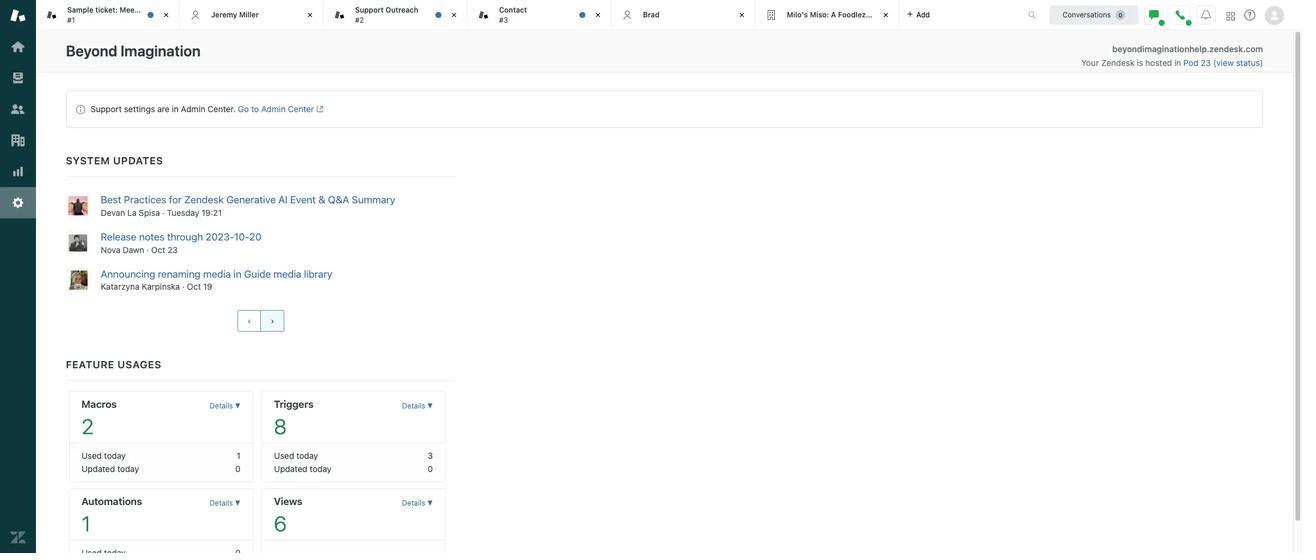 Task type: vqa. For each thing, say whether or not it's contained in the screenshot.


Task type: locate. For each thing, give the bounding box(es) containing it.
support up #2 on the top of the page
[[355, 5, 384, 14]]

2 tab from the left
[[324, 0, 468, 30]]

get started image
[[10, 39, 26, 55]]

2 horizontal spatial in
[[1174, 58, 1181, 68]]

used down 8
[[274, 451, 294, 461]]

2 updated today from the left
[[274, 464, 331, 474]]

close image for sample ticket: meet the ticket
[[160, 9, 172, 21]]

triggers
[[274, 399, 314, 411]]

1 close image from the left
[[160, 9, 172, 21]]

1 horizontal spatial close image
[[736, 9, 748, 21]]

0 vertical spatial oct
[[151, 244, 165, 255]]

conversations
[[1063, 10, 1111, 19]]

23 left (
[[1201, 58, 1211, 68]]

0 horizontal spatial used
[[82, 451, 102, 461]]

details ▼
[[210, 402, 241, 411], [402, 402, 433, 411], [210, 499, 241, 508], [402, 499, 433, 508]]

1 horizontal spatial 1
[[237, 451, 241, 461]]

1 horizontal spatial 23
[[1201, 58, 1211, 68]]

are
[[157, 104, 170, 114]]

settings
[[124, 104, 155, 114]]

1 horizontal spatial zendesk
[[1101, 58, 1135, 68]]

updated today
[[82, 464, 139, 474], [274, 464, 331, 474]]

used for 2
[[82, 451, 102, 461]]

foodlez
[[838, 10, 866, 19]]

2 horizontal spatial close image
[[880, 9, 892, 21]]

1 updated today from the left
[[82, 464, 139, 474]]

1 vertical spatial zendesk
[[184, 194, 224, 206]]

zendesk inside beyondimaginationhelp .zendesk.com your zendesk is hosted in pod 23 ( view status )
[[1101, 58, 1135, 68]]

oct 23
[[151, 244, 178, 255]]

▼ for 1
[[235, 499, 241, 508]]

organizations image
[[10, 133, 26, 148]]

›
[[271, 316, 274, 326]]

support settings are in admin center.
[[91, 104, 236, 114]]

tuesday
[[167, 207, 199, 218]]

1 horizontal spatial updated today
[[274, 464, 331, 474]]

▼ left views
[[235, 499, 241, 508]]

in for announcing renaming media in guide media library
[[234, 268, 241, 280]]

1 horizontal spatial close image
[[304, 9, 316, 21]]

1 horizontal spatial 0
[[428, 464, 433, 474]]

support for support outreach #2
[[355, 5, 384, 14]]

best practices for zendesk generative ai event & q&a summary
[[101, 194, 395, 206]]

miller
[[239, 10, 259, 19]]

support left settings
[[91, 104, 122, 114]]

close image inside milo's miso: a foodlez subsidiary tab
[[880, 9, 892, 21]]

add button
[[900, 0, 937, 29]]

oct down notes
[[151, 244, 165, 255]]

add
[[917, 10, 930, 19]]

1
[[237, 451, 241, 461], [82, 511, 91, 536]]

spisa
[[139, 207, 160, 218]]

release notes through 2023-10-20
[[101, 231, 261, 243]]

0 horizontal spatial close image
[[160, 9, 172, 21]]

in left 'guide'
[[234, 268, 241, 280]]

0 vertical spatial in
[[1174, 58, 1181, 68]]

admin
[[181, 104, 205, 114], [261, 104, 286, 114]]

0 vertical spatial 23
[[1201, 58, 1211, 68]]

2 0 from the left
[[428, 464, 433, 474]]

details for 1
[[210, 499, 233, 508]]

1 horizontal spatial admin
[[261, 104, 286, 114]]

2 used today from the left
[[274, 451, 318, 461]]

in inside status
[[172, 104, 179, 114]]

)
[[1260, 58, 1263, 68]]

› button
[[261, 310, 285, 332]]

close image left #3
[[448, 9, 460, 21]]

used today down 8
[[274, 451, 318, 461]]

to
[[251, 104, 259, 114]]

beyond
[[66, 42, 117, 59]]

1 horizontal spatial used
[[274, 451, 294, 461]]

used for 8
[[274, 451, 294, 461]]

used
[[82, 451, 102, 461], [274, 451, 294, 461]]

used down 2
[[82, 451, 102, 461]]

3 close image from the left
[[448, 9, 460, 21]]

0 horizontal spatial updated today
[[82, 464, 139, 474]]

2 vertical spatial in
[[234, 268, 241, 280]]

(opens in a new tab) image
[[314, 106, 323, 113]]

1 horizontal spatial oct
[[187, 282, 201, 292]]

▼ up 3
[[427, 402, 433, 411]]

close image
[[160, 9, 172, 21], [304, 9, 316, 21], [448, 9, 460, 21]]

is
[[1137, 58, 1143, 68]]

close image left #2 on the top of the page
[[304, 9, 316, 21]]

zendesk for generative
[[184, 194, 224, 206]]

0 horizontal spatial 1
[[82, 511, 91, 536]]

close image
[[592, 9, 604, 21], [736, 9, 748, 21], [880, 9, 892, 21]]

1 updated from the left
[[82, 464, 115, 474]]

reporting image
[[10, 164, 26, 179]]

3 close image from the left
[[880, 9, 892, 21]]

close image left add popup button
[[880, 9, 892, 21]]

details for 6
[[402, 499, 425, 508]]

▼
[[235, 402, 241, 411], [427, 402, 433, 411], [235, 499, 241, 508], [427, 499, 433, 508]]

in for support settings are in admin center.
[[172, 104, 179, 114]]

media
[[203, 268, 231, 280], [274, 268, 301, 280]]

in left pod
[[1174, 58, 1181, 68]]

1 vertical spatial 1
[[82, 511, 91, 536]]

23
[[1201, 58, 1211, 68], [168, 244, 178, 255]]

23 inside beyondimaginationhelp .zendesk.com your zendesk is hosted in pod 23 ( view status )
[[1201, 58, 1211, 68]]

‹
[[247, 316, 251, 326]]

1 vertical spatial in
[[172, 104, 179, 114]]

▼ left triggers
[[235, 402, 241, 411]]

3 tab from the left
[[468, 0, 612, 30]]

guide
[[244, 268, 271, 280]]

0 horizontal spatial zendesk
[[184, 194, 224, 206]]

updated today up views
[[274, 464, 331, 474]]

updated for 8
[[274, 464, 307, 474]]

1 inside 'automations 1'
[[82, 511, 91, 536]]

media up 19
[[203, 268, 231, 280]]

1 vertical spatial oct
[[187, 282, 201, 292]]

0 horizontal spatial oct
[[151, 244, 165, 255]]

0 horizontal spatial media
[[203, 268, 231, 280]]

view status link
[[1216, 58, 1260, 68]]

0 horizontal spatial in
[[172, 104, 179, 114]]

1 used from the left
[[82, 451, 102, 461]]

0 vertical spatial support
[[355, 5, 384, 14]]

1 horizontal spatial updated
[[274, 464, 307, 474]]

used today
[[82, 451, 126, 461], [274, 451, 318, 461]]

admin right to
[[261, 104, 286, 114]]

20
[[249, 231, 261, 243]]

sample
[[67, 5, 93, 14]]

notifications image
[[1201, 10, 1211, 19]]

▼ down 3
[[427, 499, 433, 508]]

0 horizontal spatial 0
[[235, 464, 241, 474]]

outreach
[[386, 5, 418, 14]]

1 0 from the left
[[235, 464, 241, 474]]

1 horizontal spatial support
[[355, 5, 384, 14]]

19
[[203, 282, 212, 292]]

zendesk
[[1101, 58, 1135, 68], [184, 194, 224, 206]]

1 horizontal spatial in
[[234, 268, 241, 280]]

2 close image from the left
[[736, 9, 748, 21]]

zendesk products image
[[1227, 12, 1235, 20]]

macros
[[82, 399, 117, 411]]

library
[[304, 268, 333, 280]]

status
[[66, 91, 1263, 128]]

2 updated from the left
[[274, 464, 307, 474]]

media right 'guide'
[[274, 268, 301, 280]]

jeremy miller tab
[[180, 0, 324, 30]]

0 horizontal spatial 23
[[168, 244, 178, 255]]

zendesk left is
[[1101, 58, 1135, 68]]

milo's miso: a foodlez subsidiary tab
[[756, 0, 905, 30]]

close image left milo's
[[736, 9, 748, 21]]

1 used today from the left
[[82, 451, 126, 461]]

0 horizontal spatial updated
[[82, 464, 115, 474]]

23 down release notes through 2023-10-20
[[168, 244, 178, 255]]

updated up automations
[[82, 464, 115, 474]]

0 vertical spatial zendesk
[[1101, 58, 1135, 68]]

admin left "center." at the left top of page
[[181, 104, 205, 114]]

release
[[101, 231, 136, 243]]

zendesk up 19:21
[[184, 194, 224, 206]]

customers image
[[10, 101, 26, 117]]

details for 2
[[210, 402, 233, 411]]

0 horizontal spatial used today
[[82, 451, 126, 461]]

support
[[355, 5, 384, 14], [91, 104, 122, 114]]

in
[[1174, 58, 1181, 68], [172, 104, 179, 114], [234, 268, 241, 280]]

1 horizontal spatial used today
[[274, 451, 318, 461]]

▼ for 2
[[235, 402, 241, 411]]

close image left brad
[[592, 9, 604, 21]]

ticket:
[[95, 5, 118, 14]]

your
[[1082, 58, 1099, 68]]

used today down 2
[[82, 451, 126, 461]]

0 horizontal spatial close image
[[592, 9, 604, 21]]

subsidiary
[[868, 10, 905, 19]]

close image inside brad tab
[[736, 9, 748, 21]]

updated up views
[[274, 464, 307, 474]]

close image right the
[[160, 9, 172, 21]]

in right 'are'
[[172, 104, 179, 114]]

updated today for 8
[[274, 464, 331, 474]]

updated today up automations
[[82, 464, 139, 474]]

macros 2
[[82, 399, 117, 439]]

through
[[167, 231, 203, 243]]

1 tab from the left
[[36, 0, 180, 30]]

1 horizontal spatial media
[[274, 268, 301, 280]]

oct left 19
[[187, 282, 201, 292]]

contact #3
[[499, 5, 527, 24]]

#3
[[499, 15, 508, 24]]

‹ button
[[237, 310, 261, 332]]

generative
[[226, 194, 276, 206]]

2 used from the left
[[274, 451, 294, 461]]

tab
[[36, 0, 180, 30], [324, 0, 468, 30], [468, 0, 612, 30]]

2 close image from the left
[[304, 9, 316, 21]]

tuesday 19:21
[[167, 207, 222, 218]]

views
[[274, 496, 302, 508]]

view
[[1216, 58, 1234, 68]]

updated today for 2
[[82, 464, 139, 474]]

feature
[[66, 359, 115, 371]]

karpinska
[[142, 282, 180, 292]]

2 horizontal spatial close image
[[448, 9, 460, 21]]

details ▼ for 6
[[402, 499, 433, 508]]

updates
[[113, 155, 163, 167]]

0 horizontal spatial support
[[91, 104, 122, 114]]

la
[[127, 207, 137, 218]]

▼ for 6
[[427, 499, 433, 508]]

0 for 2
[[235, 464, 241, 474]]

.zendesk.com
[[1207, 44, 1263, 54]]

views 6
[[274, 496, 302, 536]]

1 vertical spatial support
[[91, 104, 122, 114]]

support inside support outreach #2
[[355, 5, 384, 14]]

0 horizontal spatial admin
[[181, 104, 205, 114]]

devan la spisa
[[101, 207, 160, 218]]

brad tab
[[612, 0, 756, 30]]



Task type: describe. For each thing, give the bounding box(es) containing it.
oct for notes
[[151, 244, 165, 255]]

a
[[831, 10, 836, 19]]

tab containing sample ticket: meet the ticket
[[36, 0, 180, 30]]

system
[[66, 155, 110, 167]]

close image for support outreach
[[448, 9, 460, 21]]

1 vertical spatial 23
[[168, 244, 178, 255]]

milo's
[[787, 10, 808, 19]]

1 admin from the left
[[181, 104, 205, 114]]

1 close image from the left
[[592, 9, 604, 21]]

usages
[[118, 359, 162, 371]]

tabs tab list
[[36, 0, 1015, 30]]

status containing support settings are in admin center.
[[66, 91, 1263, 128]]

▼ for 8
[[427, 402, 433, 411]]

sample ticket: meet the ticket #1
[[67, 5, 173, 24]]

zendesk support image
[[10, 8, 26, 23]]

zendesk image
[[10, 530, 26, 545]]

imagination
[[121, 42, 201, 59]]

(
[[1213, 58, 1216, 68]]

notes
[[139, 231, 165, 243]]

&
[[318, 194, 325, 206]]

pod
[[1184, 58, 1199, 68]]

#1
[[67, 15, 75, 24]]

milo's miso: a foodlez subsidiary
[[787, 10, 905, 19]]

button displays agent's chat status as online. image
[[1149, 10, 1159, 19]]

used today for 2
[[82, 451, 126, 461]]

nova dawn
[[101, 244, 144, 255]]

6
[[274, 511, 287, 536]]

main element
[[0, 0, 36, 553]]

hosted
[[1146, 58, 1172, 68]]

tab containing contact
[[468, 0, 612, 30]]

close image inside jeremy miller tab
[[304, 9, 316, 21]]

beyondimaginationhelp .zendesk.com your zendesk is hosted in pod 23 ( view status )
[[1082, 44, 1263, 68]]

ticket
[[153, 5, 173, 14]]

10-
[[234, 231, 249, 243]]

conversations button
[[1050, 5, 1138, 24]]

support outreach #2
[[355, 5, 418, 24]]

event
[[290, 194, 316, 206]]

support for support settings are in admin center.
[[91, 104, 122, 114]]

0 vertical spatial 1
[[237, 451, 241, 461]]

close image for brad
[[736, 9, 748, 21]]

details for 8
[[402, 402, 425, 411]]

katarzyna
[[101, 282, 140, 292]]

1 media from the left
[[203, 268, 231, 280]]

ai
[[278, 194, 288, 206]]

practices
[[124, 194, 166, 206]]

automations
[[82, 496, 142, 508]]

oct 19
[[187, 282, 212, 292]]

oct for renaming
[[187, 282, 201, 292]]

renaming
[[158, 268, 200, 280]]

the
[[139, 5, 151, 14]]

details ▼ for 2
[[210, 402, 241, 411]]

go to admin center link
[[238, 104, 323, 114]]

jeremy
[[211, 10, 237, 19]]

devan
[[101, 207, 125, 218]]

center
[[288, 104, 314, 114]]

best
[[101, 194, 121, 206]]

status
[[1236, 58, 1260, 68]]

system updates
[[66, 155, 163, 167]]

go to admin center
[[238, 104, 314, 114]]

automations 1
[[82, 496, 142, 536]]

beyondimaginationhelp
[[1112, 44, 1207, 54]]

tab containing support outreach
[[324, 0, 468, 30]]

#2
[[355, 15, 364, 24]]

center.
[[208, 104, 236, 114]]

admin image
[[10, 195, 26, 211]]

updated for 2
[[82, 464, 115, 474]]

jeremy miller
[[211, 10, 259, 19]]

get help image
[[1245, 10, 1255, 20]]

for
[[169, 194, 182, 206]]

close image for milo's miso: a foodlez subsidiary
[[880, 9, 892, 21]]

2 media from the left
[[274, 268, 301, 280]]

views image
[[10, 70, 26, 86]]

announcing
[[101, 268, 155, 280]]

dawn
[[123, 244, 144, 255]]

2
[[82, 414, 94, 439]]

contact
[[499, 5, 527, 14]]

8
[[274, 414, 287, 439]]

nova
[[101, 244, 120, 255]]

brad
[[643, 10, 660, 19]]

triggers 8
[[274, 399, 314, 439]]

details ▼ for 1
[[210, 499, 241, 508]]

zendesk for is
[[1101, 58, 1135, 68]]

beyond imagination
[[66, 42, 201, 59]]

19:21
[[202, 207, 222, 218]]

2023-
[[206, 231, 234, 243]]

meet
[[120, 5, 137, 14]]

3
[[428, 451, 433, 461]]

go
[[238, 104, 249, 114]]

used today for 8
[[274, 451, 318, 461]]

q&a
[[328, 194, 349, 206]]

feature usages
[[66, 359, 162, 371]]

in inside beyondimaginationhelp .zendesk.com your zendesk is hosted in pod 23 ( view status )
[[1174, 58, 1181, 68]]

0 for 8
[[428, 464, 433, 474]]

2 admin from the left
[[261, 104, 286, 114]]

miso:
[[810, 10, 829, 19]]

katarzyna karpinska
[[101, 282, 180, 292]]

details ▼ for 8
[[402, 402, 433, 411]]

pod 23 link
[[1184, 58, 1213, 68]]



